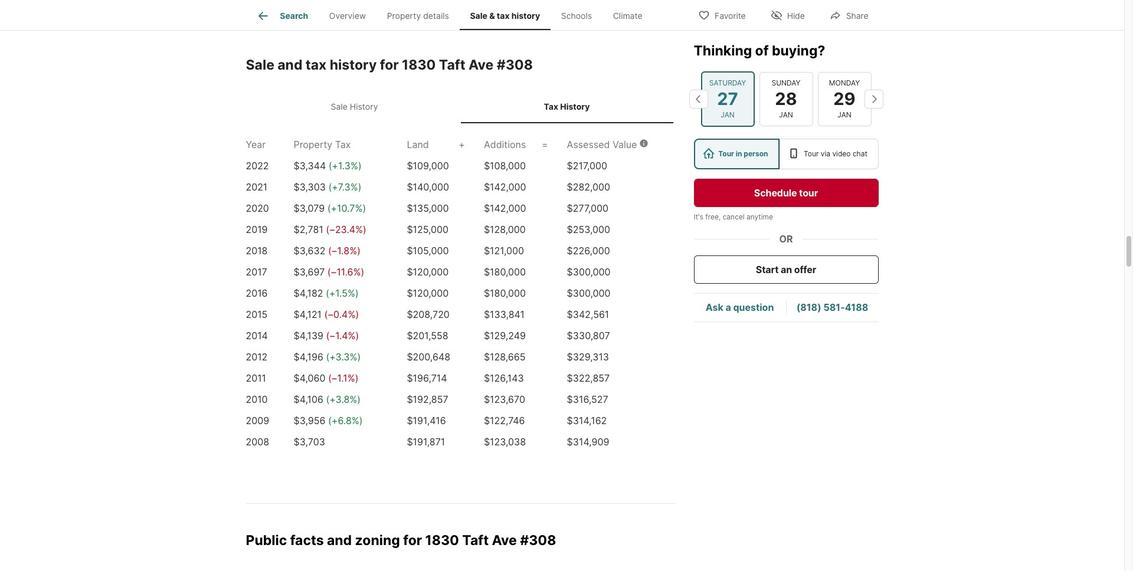 Task type: vqa. For each thing, say whether or not it's contained in the screenshot.


Task type: locate. For each thing, give the bounding box(es) containing it.
0 horizontal spatial for
[[380, 57, 399, 73]]

1 horizontal spatial sale
[[331, 101, 348, 111]]

tax inside tab
[[497, 11, 510, 21]]

tab list containing search
[[246, 0, 663, 30]]

1 $300,000 from the top
[[567, 266, 611, 278]]

$3,632
[[294, 245, 326, 257]]

1 vertical spatial property
[[294, 139, 332, 151]]

via
[[821, 149, 831, 158]]

start
[[756, 264, 779, 276]]

$180,000 up $133,841
[[484, 288, 526, 299]]

$253,000
[[567, 224, 610, 236]]

0 vertical spatial #308
[[497, 57, 533, 73]]

$125,000
[[407, 224, 449, 236]]

question
[[733, 302, 774, 314]]

0 vertical spatial $180,000
[[484, 266, 526, 278]]

0 vertical spatial $142,000
[[484, 181, 526, 193]]

tour for tour in person
[[719, 149, 734, 158]]

1 vertical spatial $142,000
[[484, 203, 526, 214]]

jan down 28
[[779, 110, 793, 119]]

(+3.8%)
[[326, 394, 361, 406]]

schools tab
[[551, 2, 603, 30]]

1 horizontal spatial tax
[[544, 101, 558, 111]]

history inside tab
[[512, 11, 540, 21]]

history for tax history
[[560, 101, 590, 111]]

1 horizontal spatial property
[[387, 11, 421, 21]]

thinking of buying?
[[694, 43, 826, 59]]

public facts and zoning for 1830 taft ave #308
[[246, 533, 556, 549]]

start an offer button
[[694, 256, 879, 284]]

jan for 29
[[838, 110, 852, 119]]

taft for history
[[439, 57, 466, 73]]

history up sale history
[[330, 57, 377, 73]]

2 horizontal spatial sale
[[470, 11, 488, 21]]

$300,000
[[567, 266, 611, 278], [567, 288, 611, 299]]

1 vertical spatial taft
[[462, 533, 489, 549]]

1 horizontal spatial and
[[327, 533, 352, 549]]

$4,060 (−1.1%)
[[294, 373, 359, 384]]

0 vertical spatial tab list
[[246, 0, 663, 30]]

tour left the in
[[719, 149, 734, 158]]

2 tab list from the top
[[246, 90, 676, 124]]

$201,558
[[407, 330, 448, 342]]

jan inside saturday 27 jan
[[721, 110, 735, 119]]

2018
[[246, 245, 268, 257]]

1 horizontal spatial for
[[403, 533, 422, 549]]

1 vertical spatial sale
[[246, 57, 274, 73]]

$3,956
[[294, 415, 326, 427]]

1 horizontal spatial jan
[[779, 110, 793, 119]]

1 vertical spatial $120,000
[[407, 288, 449, 299]]

2 tour from the left
[[804, 149, 819, 158]]

and right facts
[[327, 533, 352, 549]]

0 horizontal spatial property
[[294, 139, 332, 151]]

sale
[[470, 11, 488, 21], [246, 57, 274, 73], [331, 101, 348, 111]]

1 horizontal spatial tax
[[497, 11, 510, 21]]

0 vertical spatial tax
[[544, 101, 558, 111]]

ask a question link
[[706, 302, 774, 314]]

additions
[[484, 139, 526, 151]]

2 horizontal spatial jan
[[838, 110, 852, 119]]

history down sale and tax history for 1830 taft ave #308
[[350, 101, 378, 111]]

$4,121
[[294, 309, 322, 321]]

1 vertical spatial and
[[327, 533, 352, 549]]

0 horizontal spatial tour
[[719, 149, 734, 158]]

2011
[[246, 373, 266, 384]]

ave for sale and tax history for 1830 taft ave #308
[[469, 57, 494, 73]]

jan down the "29"
[[838, 110, 852, 119]]

tour left via
[[804, 149, 819, 158]]

0 horizontal spatial jan
[[721, 110, 735, 119]]

history inside tab
[[560, 101, 590, 111]]

details
[[423, 11, 449, 21]]

$180,000
[[484, 266, 526, 278], [484, 288, 526, 299]]

1 horizontal spatial tour
[[804, 149, 819, 158]]

for
[[380, 57, 399, 73], [403, 533, 422, 549]]

sale for sale & tax history
[[470, 11, 488, 21]]

tax up (+1.3%)
[[335, 139, 351, 151]]

2 vertical spatial sale
[[331, 101, 348, 111]]

2 $120,000 from the top
[[407, 288, 449, 299]]

0 vertical spatial for
[[380, 57, 399, 73]]

tab list
[[246, 0, 663, 30], [246, 90, 676, 124]]

$140,000
[[407, 181, 449, 193]]

sale left &
[[470, 11, 488, 21]]

sale down search link
[[246, 57, 274, 73]]

history for &
[[512, 11, 540, 21]]

schedule tour button
[[694, 179, 879, 207]]

1 vertical spatial tab list
[[246, 90, 676, 124]]

0 horizontal spatial history
[[330, 57, 377, 73]]

1 $180,000 from the top
[[484, 266, 526, 278]]

sale up property tax
[[331, 101, 348, 111]]

2014
[[246, 330, 268, 342]]

2022
[[246, 160, 269, 172]]

1 horizontal spatial history
[[560, 101, 590, 111]]

start an offer
[[756, 264, 817, 276]]

jan for 28
[[779, 110, 793, 119]]

1 tour from the left
[[719, 149, 734, 158]]

1 history from the left
[[350, 101, 378, 111]]

2 $142,000 from the top
[[484, 203, 526, 214]]

(+1.3%)
[[329, 160, 362, 172]]

#308 for public facts and zoning for 1830 taft ave #308
[[520, 533, 556, 549]]

1 vertical spatial #308
[[520, 533, 556, 549]]

(+7.3%)
[[328, 181, 362, 193]]

$300,000 up '$342,561'
[[567, 288, 611, 299]]

0 vertical spatial and
[[278, 57, 303, 73]]

1 vertical spatial $180,000
[[484, 288, 526, 299]]

property inside property details tab
[[387, 11, 421, 21]]

sale history tab
[[248, 92, 461, 121]]

monday
[[829, 78, 860, 87]]

0 horizontal spatial history
[[350, 101, 378, 111]]

of
[[755, 43, 769, 59]]

1 vertical spatial tax
[[306, 57, 327, 73]]

history
[[350, 101, 378, 111], [560, 101, 590, 111]]

history for sale history
[[350, 101, 378, 111]]

$4,182 (+1.5%)
[[294, 288, 359, 299]]

2012
[[246, 351, 268, 363]]

0 vertical spatial taft
[[439, 57, 466, 73]]

jan inside the monday 29 jan
[[838, 110, 852, 119]]

1 $142,000 from the top
[[484, 181, 526, 193]]

0 horizontal spatial sale
[[246, 57, 274, 73]]

tax for &
[[497, 11, 510, 21]]

0 vertical spatial 1830
[[402, 57, 436, 73]]

2 $300,000 from the top
[[567, 288, 611, 299]]

1 vertical spatial tax
[[335, 139, 351, 151]]

$120,000
[[407, 266, 449, 278], [407, 288, 449, 299]]

favorite button
[[688, 3, 756, 27]]

(+3.3%)
[[326, 351, 361, 363]]

property for property tax
[[294, 139, 332, 151]]

tour in person option
[[694, 139, 780, 169]]

1 $120,000 from the top
[[407, 266, 449, 278]]

$142,000 for $135,000
[[484, 203, 526, 214]]

sunday
[[772, 78, 801, 87]]

3 jan from the left
[[838, 110, 852, 119]]

value
[[613, 139, 637, 151]]

$180,000 down $121,000
[[484, 266, 526, 278]]

and
[[278, 57, 303, 73], [327, 533, 352, 549]]

jan down 27
[[721, 110, 735, 119]]

tax up =
[[544, 101, 558, 111]]

history right &
[[512, 11, 540, 21]]

2 history from the left
[[560, 101, 590, 111]]

for right zoning
[[403, 533, 422, 549]]

(−0.4%)
[[324, 309, 359, 321]]

1 vertical spatial for
[[403, 533, 422, 549]]

$4,106
[[294, 394, 323, 406]]

property up $3,344
[[294, 139, 332, 151]]

(818) 581-4188 link
[[797, 302, 869, 314]]

0 vertical spatial $120,000
[[407, 266, 449, 278]]

#308
[[497, 57, 533, 73], [520, 533, 556, 549]]

0 vertical spatial $300,000
[[567, 266, 611, 278]]

27
[[717, 88, 738, 109]]

1 vertical spatial ave
[[492, 533, 517, 549]]

ave for public facts and zoning for 1830 taft ave #308
[[492, 533, 517, 549]]

(−11.6%)
[[328, 266, 364, 278]]

history up 'assessed'
[[560, 101, 590, 111]]

public
[[246, 533, 287, 549]]

0 horizontal spatial tax
[[335, 139, 351, 151]]

$300,000 down $226,000
[[567, 266, 611, 278]]

0 vertical spatial ave
[[469, 57, 494, 73]]

0 vertical spatial history
[[512, 11, 540, 21]]

$122,746
[[484, 415, 525, 427]]

$142,000 down $108,000
[[484, 181, 526, 193]]

for for history
[[380, 57, 399, 73]]

0 vertical spatial sale
[[470, 11, 488, 21]]

tax right &
[[497, 11, 510, 21]]

1 horizontal spatial history
[[512, 11, 540, 21]]

2 jan from the left
[[779, 110, 793, 119]]

tax inside tab
[[544, 101, 558, 111]]

tax down the search
[[306, 57, 327, 73]]

1 tab list from the top
[[246, 0, 663, 30]]

tour for tour via video chat
[[804, 149, 819, 158]]

1 vertical spatial 1830
[[425, 533, 459, 549]]

2 $180,000 from the top
[[484, 288, 526, 299]]

for up sale history tab
[[380, 57, 399, 73]]

$4,196 (+3.3%)
[[294, 351, 361, 363]]

$208,720
[[407, 309, 450, 321]]

zoning
[[355, 533, 400, 549]]

1830 for zoning
[[425, 533, 459, 549]]

$120,000 up $208,720
[[407, 288, 449, 299]]

0 horizontal spatial and
[[278, 57, 303, 73]]

jan inside sunday 28 jan
[[779, 110, 793, 119]]

$314,909
[[567, 436, 610, 448]]

(818) 581-4188
[[797, 302, 869, 314]]

taft for zoning
[[462, 533, 489, 549]]

climate tab
[[603, 2, 653, 30]]

property left details
[[387, 11, 421, 21]]

$142,000 up $128,000
[[484, 203, 526, 214]]

(818)
[[797, 302, 822, 314]]

and down the search
[[278, 57, 303, 73]]

$142,000 for $140,000
[[484, 181, 526, 193]]

1 vertical spatial history
[[330, 57, 377, 73]]

0 vertical spatial tax
[[497, 11, 510, 21]]

0 horizontal spatial tax
[[306, 57, 327, 73]]

$120,000 down $105,000
[[407, 266, 449, 278]]

buying?
[[772, 43, 826, 59]]

saturday 27 jan
[[709, 78, 746, 119]]

ask
[[706, 302, 724, 314]]

history
[[512, 11, 540, 21], [330, 57, 377, 73]]

sunday 28 jan
[[772, 78, 801, 119]]

0 vertical spatial property
[[387, 11, 421, 21]]

list box
[[694, 139, 879, 169]]

1 jan from the left
[[721, 110, 735, 119]]

$192,857
[[407, 394, 448, 406]]

history inside tab
[[350, 101, 378, 111]]

1 vertical spatial $300,000
[[567, 288, 611, 299]]

None button
[[701, 71, 755, 127], [760, 72, 813, 126], [818, 72, 872, 126], [701, 71, 755, 127], [760, 72, 813, 126], [818, 72, 872, 126]]

sale history
[[331, 101, 378, 111]]



Task type: describe. For each thing, give the bounding box(es) containing it.
search
[[280, 11, 308, 21]]

sale & tax history
[[470, 11, 540, 21]]

$123,038
[[484, 436, 526, 448]]

2015
[[246, 309, 268, 321]]

2019
[[246, 224, 268, 236]]

overview
[[329, 11, 366, 21]]

$109,000
[[407, 160, 449, 172]]

an
[[781, 264, 792, 276]]

(+1.5%)
[[326, 288, 359, 299]]

next image
[[865, 90, 883, 109]]

tax history tab
[[461, 92, 673, 121]]

$282,000
[[567, 181, 610, 193]]

$3,697 (−11.6%)
[[294, 266, 364, 278]]

$108,000
[[484, 160, 526, 172]]

cancel
[[723, 213, 745, 221]]

offer
[[794, 264, 817, 276]]

$4,139 (−1.4%)
[[294, 330, 359, 342]]

assessed
[[567, 139, 610, 151]]

tour via video chat option
[[780, 139, 879, 169]]

share button
[[820, 3, 879, 27]]

$300,000 for $3,697 (−11.6%)
[[567, 266, 611, 278]]

$3,703
[[294, 436, 325, 448]]

2008
[[246, 436, 269, 448]]

for for zoning
[[403, 533, 422, 549]]

$105,000
[[407, 245, 449, 257]]

list box containing tour in person
[[694, 139, 879, 169]]

or
[[780, 233, 793, 245]]

$330,807
[[567, 330, 610, 342]]

in
[[736, 149, 742, 158]]

sale & tax history tab
[[460, 2, 551, 30]]

climate
[[613, 11, 643, 21]]

schools
[[561, 11, 592, 21]]

2009
[[246, 415, 269, 427]]

sale for sale history
[[331, 101, 348, 111]]

$128,000
[[484, 224, 526, 236]]

$120,000 for $3,697 (−11.6%)
[[407, 266, 449, 278]]

$3,956 (+6.8%)
[[294, 415, 363, 427]]

$180,000 for (+1.5%)
[[484, 288, 526, 299]]

$4,139
[[294, 330, 324, 342]]

$191,416
[[407, 415, 446, 427]]

$300,000 for $4,182 (+1.5%)
[[567, 288, 611, 299]]

$196,714
[[407, 373, 447, 384]]

schedule
[[754, 187, 797, 199]]

&
[[489, 11, 495, 21]]

property for property details
[[387, 11, 421, 21]]

$3,303
[[294, 181, 326, 193]]

saturday
[[709, 78, 746, 87]]

$3,303 (+7.3%)
[[294, 181, 362, 193]]

(−1.8%)
[[328, 245, 361, 257]]

previous image
[[689, 90, 708, 109]]

it's
[[694, 213, 704, 221]]

$191,871
[[407, 436, 445, 448]]

$120,000 for $4,182 (+1.5%)
[[407, 288, 449, 299]]

$2,781
[[294, 224, 323, 236]]

$322,857
[[567, 373, 610, 384]]

tour in person
[[719, 149, 768, 158]]

(−1.4%)
[[326, 330, 359, 342]]

sale for sale and tax history for 1830 taft ave #308
[[246, 57, 274, 73]]

land
[[407, 139, 429, 151]]

(−23.4%)
[[326, 224, 367, 236]]

$126,143
[[484, 373, 524, 384]]

$3,632 (−1.8%)
[[294, 245, 361, 257]]

video
[[833, 149, 851, 158]]

(+10.7%)
[[327, 203, 366, 214]]

tax history
[[544, 101, 590, 111]]

#308 for sale and tax history for 1830 taft ave #308
[[497, 57, 533, 73]]

property details tab
[[377, 2, 460, 30]]

$135,000
[[407, 203, 449, 214]]

2010
[[246, 394, 268, 406]]

tax for and
[[306, 57, 327, 73]]

free,
[[706, 213, 721, 221]]

$180,000 for (−11.6%)
[[484, 266, 526, 278]]

$4,060
[[294, 373, 326, 384]]

2017
[[246, 266, 267, 278]]

overview tab
[[319, 2, 377, 30]]

tour via video chat
[[804, 149, 868, 158]]

$329,313
[[567, 351, 609, 363]]

tab list containing sale history
[[246, 90, 676, 124]]

$3,697
[[294, 266, 325, 278]]

29
[[834, 88, 856, 109]]

hide
[[787, 10, 805, 20]]

$4,106 (+3.8%)
[[294, 394, 361, 406]]

schedule tour
[[754, 187, 818, 199]]

property tax
[[294, 139, 351, 151]]

$3,079
[[294, 203, 325, 214]]

sale and tax history for 1830 taft ave #308
[[246, 57, 533, 73]]

thinking
[[694, 43, 752, 59]]

$226,000
[[567, 245, 610, 257]]

2016
[[246, 288, 268, 299]]

=
[[542, 139, 548, 151]]

it's free, cancel anytime
[[694, 213, 773, 221]]

$3,344
[[294, 160, 326, 172]]

$4,121 (−0.4%)
[[294, 309, 359, 321]]

$342,561
[[567, 309, 609, 321]]

$3,344 (+1.3%)
[[294, 160, 362, 172]]

1830 for history
[[402, 57, 436, 73]]

+
[[459, 139, 465, 151]]

$277,000
[[567, 203, 609, 214]]

history for and
[[330, 57, 377, 73]]

jan for 27
[[721, 110, 735, 119]]

monday 29 jan
[[829, 78, 860, 119]]

favorite
[[715, 10, 746, 20]]

property details
[[387, 11, 449, 21]]

year
[[246, 139, 266, 151]]



